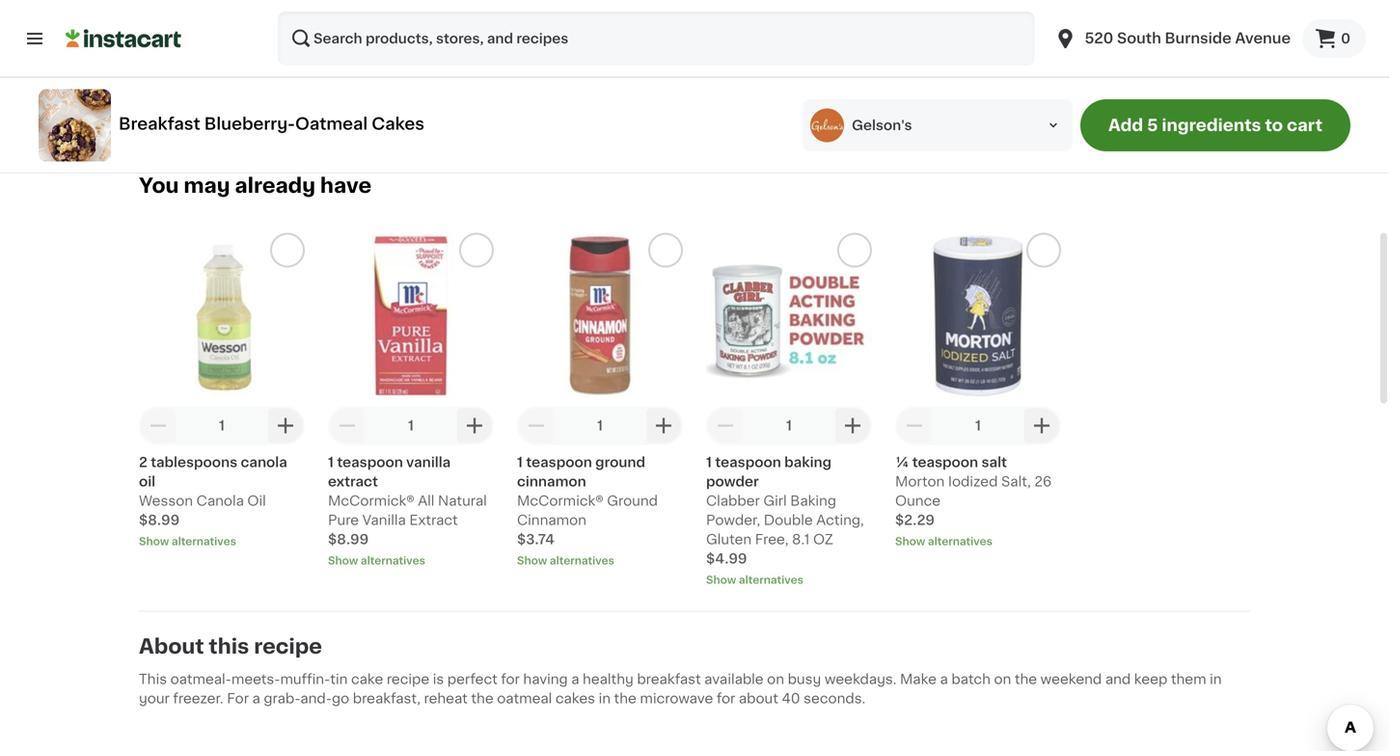 Task type: locate. For each thing, give the bounding box(es) containing it.
show alternatives for 2½ cups old-fashioned rolled oats bob's red mill old fashioned rolled oats, organic's show alternatives 'button'
[[139, 125, 236, 135]]

⅓ cup pure maple syrup anderson's maple syrup grade a dark, pure maple syrup
[[707, 6, 872, 77]]

0 vertical spatial show alternatives
[[707, 106, 804, 116]]

large
[[579, 44, 618, 58]]

decrement quantity image for 1 teaspoon ground cinnamon
[[525, 415, 548, 438]]

1 horizontal spatial increment quantity image
[[1031, 415, 1054, 438]]

oats,
[[259, 64, 295, 77]]

show alternatives button down canola
[[139, 534, 305, 550]]

1 vertical spatial maple
[[707, 64, 748, 77]]

a up cakes
[[572, 673, 580, 687]]

0 horizontal spatial decrement quantity image
[[147, 415, 170, 438]]

1 inside 1 teaspoon baking powder clabber girl baking powder, double acting, gluten free, 8.1 oz $4.99 show alternatives
[[707, 456, 712, 470]]

1 horizontal spatial in
[[1210, 673, 1222, 687]]

show alternatives down fashioned
[[139, 125, 236, 135]]

1 horizontal spatial decrement quantity image
[[525, 415, 548, 438]]

520 south burnside avenue button
[[1043, 12, 1303, 66]]

1½ cups low-fat milk horizon organic lowfat milk $6.49
[[328, 6, 488, 77]]

double
[[764, 514, 813, 528]]

maple down the grade
[[707, 64, 748, 77]]

mccormick® up cinnamon in the bottom of the page
[[517, 495, 604, 508]]

cup for ¾
[[914, 6, 940, 19]]

0 horizontal spatial on
[[768, 673, 785, 687]]

decrement quantity image up extract
[[336, 415, 359, 438]]

2 increment quantity image from the left
[[652, 415, 676, 438]]

all
[[418, 495, 435, 508]]

teaspoon up powder
[[716, 456, 782, 470]]

large
[[526, 6, 562, 19]]

0 horizontal spatial gelson's
[[517, 44, 576, 58]]

1 horizontal spatial increment quantity image
[[652, 415, 676, 438]]

1 up cinnamon
[[517, 456, 523, 470]]

free,
[[756, 533, 789, 547]]

oz
[[814, 533, 834, 547]]

0 horizontal spatial organic
[[139, 83, 193, 96]]

0 vertical spatial $8.99
[[139, 514, 180, 528]]

alternatives
[[739, 106, 804, 116], [172, 125, 236, 135], [172, 537, 236, 547], [928, 537, 993, 547], [361, 556, 426, 567], [550, 556, 615, 567], [739, 575, 804, 586]]

teaspoon inside 1 teaspoon ground cinnamon mccormick® ground cinnamon $3.74 show alternatives
[[526, 456, 592, 470]]

0 vertical spatial organic
[[384, 25, 438, 38]]

$8.99 inside 1 teaspoon vanilla extract mccormick® all natural pure vanilla extract $8.99 show alternatives
[[328, 533, 369, 547]]

0 vertical spatial pure
[[803, 44, 835, 58]]

1 horizontal spatial organic
[[384, 25, 438, 38]]

muffin-
[[280, 673, 330, 687]]

the down healthy
[[614, 693, 637, 706]]

0 horizontal spatial mccormick®
[[328, 495, 415, 508]]

0 vertical spatial syrup
[[831, 25, 871, 38]]

increment quantity image
[[463, 415, 486, 438], [1031, 415, 1054, 438]]

1 decrement quantity image from the left
[[147, 415, 170, 438]]

1 vertical spatial $8.99
[[328, 533, 369, 547]]

is
[[433, 673, 444, 687]]

0 horizontal spatial $8.99
[[139, 514, 180, 528]]

1 inside 1 teaspoon ground cinnamon mccormick® ground cinnamon $3.74 show alternatives
[[517, 456, 523, 470]]

show down $3.74
[[517, 556, 547, 567]]

this oatmeal-meets-muffin-tin cake recipe is perfect for having a healthy breakfast available on busy weekdays. make a batch on the weekend and keep them in your freezer. for a grab-and-go breakfast, reheat the oatmeal cakes in the microwave for about 40 seconds.
[[139, 673, 1222, 706]]

organic down low-
[[384, 25, 438, 38]]

cup up anderson's
[[721, 6, 748, 19]]

2 tablespoons canola oil wesson canola oil $8.99 show alternatives
[[139, 456, 287, 547]]

powder
[[707, 476, 759, 489]]

1 increment quantity image from the left
[[274, 415, 297, 438]]

teaspoon up morton
[[913, 456, 979, 470]]

0 horizontal spatial syrup
[[752, 64, 792, 77]]

0 vertical spatial gelson's
[[517, 44, 576, 58]]

0 horizontal spatial increment quantity image
[[463, 415, 486, 438]]

in right them
[[1210, 673, 1222, 687]]

2 horizontal spatial organic
[[999, 44, 1053, 58]]

3 teaspoon from the left
[[716, 456, 782, 470]]

organic
[[384, 25, 438, 38], [999, 44, 1053, 58], [139, 83, 193, 96]]

alternatives down cinnamon in the bottom of the page
[[550, 556, 615, 567]]

recipe up breakfast, on the bottom
[[387, 673, 430, 687]]

Search field
[[278, 12, 1035, 66]]

cup
[[721, 6, 748, 19], [914, 6, 940, 19]]

this
[[139, 673, 167, 687]]

and
[[1106, 673, 1131, 687]]

0 horizontal spatial show alternatives
[[139, 125, 236, 135]]

increment quantity image up canola
[[274, 415, 297, 438]]

alternatives down canola
[[172, 537, 236, 547]]

0 button
[[1303, 19, 1367, 58]]

0 vertical spatial recipe
[[254, 637, 322, 658]]

alternatives down $2.29
[[928, 537, 993, 547]]

0 horizontal spatial cup
[[721, 6, 748, 19]]

weekdays.
[[825, 673, 897, 687]]

$3.74
[[517, 533, 555, 547]]

$8.99 down wesson
[[139, 514, 180, 528]]

show inside 1 teaspoon vanilla extract mccormick® all natural pure vanilla extract $8.99 show alternatives
[[328, 556, 358, 567]]

mccormick® inside 1 teaspoon ground cinnamon mccormick® ground cinnamon $3.74 show alternatives
[[517, 495, 604, 508]]

mccormick® inside 1 teaspoon vanilla extract mccormick® all natural pure vanilla extract $8.99 show alternatives
[[328, 495, 415, 508]]

mccormick® up vanilla
[[328, 495, 415, 508]]

microwave
[[640, 693, 714, 706]]

1 horizontal spatial $8.99
[[328, 533, 369, 547]]

show alternatives button down extract
[[328, 554, 494, 569]]

0 horizontal spatial for
[[501, 673, 520, 687]]

1 horizontal spatial decrement quantity image
[[714, 415, 737, 438]]

recipe up muffin-
[[254, 637, 322, 658]]

maple down the maple
[[786, 25, 828, 38]]

1 vertical spatial organic
[[999, 44, 1053, 58]]

syrup
[[833, 6, 872, 19]]

520
[[1085, 31, 1114, 45]]

them
[[1172, 673, 1207, 687]]

show inside 2 tablespoons canola oil wesson canola oil $8.99 show alternatives
[[139, 537, 169, 547]]

cup inside ⅓ cup pure maple syrup anderson's maple syrup grade a dark, pure maple syrup
[[721, 6, 748, 19]]

1 horizontal spatial a
[[572, 673, 580, 687]]

increment quantity image up ground
[[652, 415, 676, 438]]

cinnamon
[[517, 476, 587, 489]]

0 horizontal spatial maple
[[707, 64, 748, 77]]

None search field
[[278, 12, 1035, 66]]

organic right farms
[[999, 44, 1053, 58]]

teaspoon inside ¼ teaspoon salt morton iodized salt, 26 ounce $2.29 show alternatives
[[913, 456, 979, 470]]

1 product group from the left
[[139, 233, 305, 550]]

product group
[[139, 233, 305, 550], [328, 233, 494, 569], [517, 233, 683, 569], [707, 233, 873, 589], [896, 233, 1062, 550]]

ground
[[596, 456, 646, 470]]

cups inside 2½ cups old-fashioned rolled oats bob's red mill old fashioned rolled oats, organic
[[165, 6, 199, 19]]

1 up powder
[[707, 456, 712, 470]]

show down $4.99
[[707, 575, 737, 586]]

1 mccormick® from the left
[[328, 495, 415, 508]]

alternatives down fashioned
[[172, 125, 236, 135]]

instacart logo image
[[66, 27, 181, 50]]

syrup down dark,
[[752, 64, 792, 77]]

2 teaspoon from the left
[[526, 456, 592, 470]]

dark,
[[765, 44, 800, 58]]

the down perfect
[[471, 693, 494, 706]]

2 mccormick® from the left
[[517, 495, 604, 508]]

0 horizontal spatial decrement quantity image
[[336, 415, 359, 438]]

for up the oatmeal
[[501, 673, 520, 687]]

1 large egg, lightly beaten gelson's large eggs cage free
[[517, 6, 655, 77]]

blueberries,
[[944, 6, 1027, 19]]

show alternatives button
[[707, 103, 873, 119], [139, 122, 305, 138], [139, 534, 305, 550], [896, 534, 1062, 550], [328, 554, 494, 569], [517, 554, 683, 569], [707, 573, 873, 589]]

oil
[[248, 495, 266, 508]]

pure right dark,
[[803, 44, 835, 58]]

maple
[[786, 6, 829, 19]]

oatmeal
[[497, 693, 552, 706]]

anderson's
[[707, 25, 782, 38]]

1 vertical spatial pure
[[328, 514, 359, 528]]

ground
[[607, 495, 658, 508]]

1 teaspoon from the left
[[337, 456, 403, 470]]

breakfast
[[637, 673, 701, 687]]

show alternatives button for 2 tablespoons canola oil wesson canola oil $8.99 show alternatives
[[139, 534, 305, 550]]

0 horizontal spatial pure
[[328, 514, 359, 528]]

increment quantity image for 1 teaspoon vanilla extract
[[463, 415, 486, 438]]

mccormick® for cinnamon
[[517, 495, 604, 508]]

0 vertical spatial in
[[1210, 673, 1222, 687]]

lowfat
[[441, 25, 488, 38]]

show alternatives
[[707, 106, 804, 116], [139, 125, 236, 135]]

1 decrement quantity image from the left
[[336, 415, 359, 438]]

0 horizontal spatial recipe
[[254, 637, 322, 658]]

0 horizontal spatial increment quantity image
[[274, 415, 297, 438]]

increment quantity image for ¼ teaspoon salt
[[1031, 415, 1054, 438]]

cups up oats
[[165, 6, 199, 19]]

520 south burnside avenue
[[1085, 31, 1292, 45]]

1 horizontal spatial pure
[[803, 44, 835, 58]]

cinnamon
[[517, 514, 587, 528]]

show down $2.29
[[896, 537, 926, 547]]

increment quantity image up natural
[[463, 415, 486, 438]]

alternatives left the gelson's icon
[[739, 106, 804, 116]]

1 horizontal spatial cups
[[351, 6, 386, 19]]

2 vertical spatial organic
[[139, 83, 193, 96]]

1 horizontal spatial gelson's
[[852, 119, 913, 132]]

cake
[[351, 673, 383, 687]]

gluten
[[707, 533, 752, 547]]

teaspoon inside 1 teaspoon baking powder clabber girl baking powder, double acting, gluten free, 8.1 oz $4.99 show alternatives
[[716, 456, 782, 470]]

decrement quantity image up powder
[[714, 415, 737, 438]]

2 horizontal spatial decrement quantity image
[[903, 415, 927, 438]]

1 vertical spatial for
[[717, 693, 736, 706]]

1 horizontal spatial cup
[[914, 6, 940, 19]]

grade
[[707, 44, 748, 58]]

1 cups from the left
[[165, 6, 199, 19]]

eggs
[[621, 44, 655, 58]]

alternatives inside 1 teaspoon ground cinnamon mccormick® ground cinnamon $3.74 show alternatives
[[550, 556, 615, 567]]

on up 40
[[768, 673, 785, 687]]

2 cup from the left
[[914, 6, 940, 19]]

show down fashioned
[[139, 125, 169, 135]]

recipe inside this oatmeal-meets-muffin-tin cake recipe is perfect for having a healthy breakfast available on busy weekdays. make a batch on the weekend and keep them in your freezer. for a grab-and-go breakfast, reheat the oatmeal cakes in the microwave for about 40 seconds.
[[387, 673, 430, 687]]

decrement quantity image up ¼
[[903, 415, 927, 438]]

show down wesson
[[139, 537, 169, 547]]

1 up extract
[[328, 456, 334, 470]]

show alternatives button for 1 teaspoon ground cinnamon mccormick® ground cinnamon $3.74 show alternatives
[[517, 554, 683, 569]]

increment quantity image up acting,
[[842, 415, 865, 438]]

frozen
[[953, 25, 997, 38]]

gelson's down the beaten
[[517, 44, 576, 58]]

decrement quantity image
[[336, 415, 359, 438], [525, 415, 548, 438]]

for down 'available' on the bottom right of the page
[[717, 693, 736, 706]]

busy
[[788, 673, 822, 687]]

1 horizontal spatial for
[[717, 693, 736, 706]]

show down extract
[[328, 556, 358, 567]]

on right batch on the right of the page
[[995, 673, 1012, 687]]

syrup down syrup
[[831, 25, 871, 38]]

for
[[227, 693, 249, 706]]

a right make
[[941, 673, 949, 687]]

teaspoon for morton
[[913, 456, 979, 470]]

cup inside ¾ cup blueberries, fresh or frozen fairfield farms organic blueberries
[[914, 6, 940, 19]]

girl
[[764, 495, 787, 508]]

$4.99
[[707, 553, 748, 566]]

1 increment quantity image from the left
[[463, 415, 486, 438]]

cup up fresh on the top of page
[[914, 6, 940, 19]]

teaspoon up extract
[[337, 456, 403, 470]]

the
[[1015, 673, 1038, 687], [471, 693, 494, 706], [614, 693, 637, 706]]

3 decrement quantity image from the left
[[903, 415, 927, 438]]

fat
[[419, 6, 438, 19]]

cups
[[165, 6, 199, 19], [351, 6, 386, 19]]

1 vertical spatial in
[[599, 693, 611, 706]]

2 product group from the left
[[328, 233, 494, 569]]

increment quantity image for 1 teaspoon baking powder
[[842, 415, 865, 438]]

show alternatives button down the 8.1
[[707, 573, 873, 589]]

⅓
[[707, 6, 718, 19]]

2 horizontal spatial increment quantity image
[[842, 415, 865, 438]]

pure inside 1 teaspoon vanilla extract mccormick® all natural pure vanilla extract $8.99 show alternatives
[[328, 514, 359, 528]]

8.1
[[792, 533, 810, 547]]

organic inside ¾ cup blueberries, fresh or frozen fairfield farms organic blueberries
[[999, 44, 1053, 58]]

increment quantity image up the 26
[[1031, 415, 1054, 438]]

decrement quantity image
[[147, 415, 170, 438], [714, 415, 737, 438], [903, 415, 927, 438]]

in down healthy
[[599, 693, 611, 706]]

egg,
[[565, 6, 595, 19]]

organic inside 2½ cups old-fashioned rolled oats bob's red mill old fashioned rolled oats, organic
[[139, 83, 193, 96]]

gelson's right the gelson's icon
[[852, 119, 913, 132]]

the left weekend at bottom right
[[1015, 673, 1038, 687]]

show alternatives down a
[[707, 106, 804, 116]]

1 vertical spatial recipe
[[387, 673, 430, 687]]

milk
[[441, 6, 470, 19]]

blueberries
[[896, 64, 973, 77]]

0 horizontal spatial in
[[599, 693, 611, 706]]

1 horizontal spatial show alternatives
[[707, 106, 804, 116]]

avenue
[[1236, 31, 1292, 45]]

south
[[1118, 31, 1162, 45]]

vanilla
[[363, 514, 406, 528]]

show
[[707, 106, 737, 116], [139, 125, 169, 135], [139, 537, 169, 547], [896, 537, 926, 547], [328, 556, 358, 567], [517, 556, 547, 567], [707, 575, 737, 586]]

teaspoon inside 1 teaspoon vanilla extract mccormick® all natural pure vanilla extract $8.99 show alternatives
[[337, 456, 403, 470]]

alternatives inside 2 tablespoons canola oil wesson canola oil $8.99 show alternatives
[[172, 537, 236, 547]]

cup for ⅓
[[721, 6, 748, 19]]

2 decrement quantity image from the left
[[714, 415, 737, 438]]

teaspoon for powder
[[716, 456, 782, 470]]

pure
[[751, 6, 783, 19]]

4 teaspoon from the left
[[913, 456, 979, 470]]

show alternatives button down "iodized"
[[896, 534, 1062, 550]]

1 cup from the left
[[721, 6, 748, 19]]

pure down extract
[[328, 514, 359, 528]]

alternatives down vanilla
[[361, 556, 426, 567]]

a right for at the bottom left of page
[[252, 693, 260, 706]]

oil
[[139, 476, 156, 489]]

decrement quantity image for 2
[[147, 415, 170, 438]]

teaspoon up cinnamon
[[526, 456, 592, 470]]

old
[[238, 44, 262, 58]]

$8.99 down vanilla
[[328, 533, 369, 547]]

alternatives inside 1 teaspoon vanilla extract mccormick® all natural pure vanilla extract $8.99 show alternatives
[[361, 556, 426, 567]]

cups up horizon
[[351, 6, 386, 19]]

tin
[[330, 673, 348, 687]]

1 left large
[[517, 6, 523, 19]]

0 horizontal spatial cups
[[165, 6, 199, 19]]

0 horizontal spatial a
[[252, 693, 260, 706]]

1 horizontal spatial on
[[995, 673, 1012, 687]]

decrement quantity image up cinnamon
[[525, 415, 548, 438]]

add 5 ingredients to cart button
[[1081, 99, 1351, 152]]

1 horizontal spatial mccormick®
[[517, 495, 604, 508]]

1 up tablespoons
[[219, 420, 225, 433]]

oatmeal-
[[170, 673, 232, 687]]

0 vertical spatial for
[[501, 673, 520, 687]]

1 vertical spatial show alternatives
[[139, 125, 236, 135]]

1 teaspoon ground cinnamon mccormick® ground cinnamon $3.74 show alternatives
[[517, 456, 658, 567]]

organic down fashioned
[[139, 83, 193, 96]]

2 increment quantity image from the left
[[1031, 415, 1054, 438]]

gelson's inside 1 large egg, lightly beaten gelson's large eggs cage free
[[517, 44, 576, 58]]

cups inside 1½ cups low-fat milk horizon organic lowfat milk $6.49
[[351, 6, 386, 19]]

1 vertical spatial gelson's
[[852, 119, 913, 132]]

show alternatives button down rolled
[[139, 122, 305, 138]]

1 teaspoon vanilla extract mccormick® all natural pure vanilla extract $8.99 show alternatives
[[328, 456, 487, 567]]

increment quantity image
[[274, 415, 297, 438], [652, 415, 676, 438], [842, 415, 865, 438]]

show alternatives button down cinnamon in the bottom of the page
[[517, 554, 683, 569]]

lightly
[[599, 6, 642, 19]]

3 increment quantity image from the left
[[842, 415, 865, 438]]

milk
[[328, 44, 356, 58]]

keep
[[1135, 673, 1168, 687]]

teaspoon for extract
[[337, 456, 403, 470]]

2 decrement quantity image from the left
[[525, 415, 548, 438]]

gelson's button
[[803, 99, 1073, 152]]

decrement quantity image up the 2
[[147, 415, 170, 438]]

1 horizontal spatial recipe
[[387, 673, 430, 687]]

2 cups from the left
[[351, 6, 386, 19]]

go
[[332, 693, 350, 706]]

alternatives down free,
[[739, 575, 804, 586]]

1 horizontal spatial maple
[[786, 25, 828, 38]]



Task type: vqa. For each thing, say whether or not it's contained in the screenshot.
About this recipe
yes



Task type: describe. For each thing, give the bounding box(es) containing it.
$8.99 inside 2 tablespoons canola oil wesson canola oil $8.99 show alternatives
[[139, 514, 180, 528]]

show alternatives button for 1 teaspoon vanilla extract mccormick® all natural pure vanilla extract $8.99 show alternatives
[[328, 554, 494, 569]]

beaten
[[517, 25, 566, 38]]

520 south burnside avenue button
[[1054, 12, 1292, 66]]

cakes
[[372, 116, 425, 132]]

morton
[[896, 476, 945, 489]]

mccormick® for extract
[[328, 495, 415, 508]]

fashioned
[[230, 6, 300, 19]]

3 product group from the left
[[517, 233, 683, 569]]

weekend
[[1041, 673, 1103, 687]]

clabber
[[707, 495, 760, 508]]

1 horizontal spatial syrup
[[831, 25, 871, 38]]

batch
[[952, 673, 991, 687]]

free
[[557, 64, 587, 77]]

ingredients
[[1163, 117, 1262, 134]]

show alternatives button down dark,
[[707, 103, 873, 119]]

1 inside 1 large egg, lightly beaten gelson's large eggs cage free
[[517, 6, 523, 19]]

extract
[[328, 476, 378, 489]]

decrement quantity image for 1
[[714, 415, 737, 438]]

alternatives inside ¼ teaspoon salt morton iodized salt, 26 ounce $2.29 show alternatives
[[928, 537, 993, 547]]

burnside
[[1165, 31, 1232, 45]]

show inside 1 teaspoon baking powder clabber girl baking powder, double acting, gluten free, 8.1 oz $4.99 show alternatives
[[707, 575, 737, 586]]

increment quantity image for 1 teaspoon ground cinnamon
[[652, 415, 676, 438]]

1 on from the left
[[768, 673, 785, 687]]

alternatives inside 1 teaspoon baking powder clabber girl baking powder, double acting, gluten free, 8.1 oz $4.99 show alternatives
[[739, 575, 804, 586]]

and-
[[301, 693, 332, 706]]

a
[[752, 44, 761, 58]]

breakfast,
[[353, 693, 421, 706]]

having
[[524, 673, 568, 687]]

iodized
[[949, 476, 998, 489]]

cups for horizon
[[351, 6, 386, 19]]

natural
[[438, 495, 487, 508]]

decrement quantity image for ¼
[[903, 415, 927, 438]]

horizon
[[328, 25, 381, 38]]

old-
[[202, 6, 230, 19]]

show alternatives button for 2½ cups old-fashioned rolled oats bob's red mill old fashioned rolled oats, organic
[[139, 122, 305, 138]]

cart
[[1288, 117, 1323, 134]]

about this recipe
[[139, 637, 322, 658]]

show alternatives button for ¼ teaspoon salt morton iodized salt, 26 ounce $2.29 show alternatives
[[896, 534, 1062, 550]]

canola
[[241, 456, 287, 470]]

ounce
[[896, 495, 941, 508]]

show inside 1 teaspoon ground cinnamon mccormick® ground cinnamon $3.74 show alternatives
[[517, 556, 547, 567]]

breakfast blueberry-oatmeal cakes
[[119, 116, 425, 132]]

decrement quantity image for 1 teaspoon vanilla extract
[[336, 415, 359, 438]]

gelson's image
[[811, 109, 845, 142]]

1 horizontal spatial the
[[614, 693, 637, 706]]

$6.49
[[328, 64, 368, 77]]

cage
[[517, 64, 554, 77]]

2½ cups old-fashioned rolled oats bob's red mill old fashioned rolled oats, organic
[[139, 6, 300, 96]]

show alternatives for show alternatives 'button' below dark,
[[707, 106, 804, 116]]

1 up baking
[[787, 420, 792, 433]]

show inside ¼ teaspoon salt morton iodized salt, 26 ounce $2.29 show alternatives
[[896, 537, 926, 547]]

oats
[[182, 25, 212, 38]]

low-
[[389, 6, 419, 19]]

0
[[1342, 32, 1351, 45]]

extract
[[410, 514, 458, 528]]

4 product group from the left
[[707, 233, 873, 589]]

0 horizontal spatial the
[[471, 693, 494, 706]]

5
[[1148, 117, 1159, 134]]

0 vertical spatial maple
[[786, 25, 828, 38]]

2 on from the left
[[995, 673, 1012, 687]]

canola
[[197, 495, 244, 508]]

about
[[739, 693, 779, 706]]

about
[[139, 637, 204, 658]]

2½
[[139, 6, 161, 19]]

add 5 ingredients to cart
[[1109, 117, 1323, 134]]

to
[[1266, 117, 1284, 134]]

1½
[[328, 6, 348, 19]]

rolled
[[139, 25, 179, 38]]

2 horizontal spatial the
[[1015, 673, 1038, 687]]

¾
[[896, 6, 910, 19]]

increment quantity image for 2 tablespoons canola oil
[[274, 415, 297, 438]]

teaspoon for cinnamon
[[526, 456, 592, 470]]

1 inside 1 teaspoon vanilla extract mccormick® all natural pure vanilla extract $8.99 show alternatives
[[328, 456, 334, 470]]

seconds.
[[804, 693, 866, 706]]

1 teaspoon baking powder clabber girl baking powder, double acting, gluten free, 8.1 oz $4.99 show alternatives
[[707, 456, 865, 586]]

¼ teaspoon salt morton iodized salt, 26 ounce $2.29 show alternatives
[[896, 456, 1052, 547]]

baking
[[785, 456, 832, 470]]

perfect
[[448, 673, 498, 687]]

fresh
[[896, 25, 932, 38]]

1 up ground
[[597, 420, 603, 433]]

your
[[139, 693, 170, 706]]

¾ cup blueberries, fresh or frozen fairfield farms organic blueberries
[[896, 6, 1053, 77]]

$2.29
[[896, 514, 935, 528]]

cups for oats
[[165, 6, 199, 19]]

acting,
[[817, 514, 865, 528]]

gelson's inside button
[[852, 119, 913, 132]]

blueberry-
[[204, 116, 295, 132]]

or
[[935, 25, 949, 38]]

show down the grade
[[707, 106, 737, 116]]

mill
[[211, 44, 234, 58]]

show alternatives button for 1 teaspoon baking powder clabber girl baking powder, double acting, gluten free, 8.1 oz $4.99 show alternatives
[[707, 573, 873, 589]]

40
[[782, 693, 801, 706]]

5 product group from the left
[[896, 233, 1062, 550]]

powder,
[[707, 514, 761, 528]]

organic inside 1½ cups low-fat milk horizon organic lowfat milk $6.49
[[384, 25, 438, 38]]

1 up "iodized"
[[976, 420, 982, 433]]

red
[[180, 44, 208, 58]]

salt,
[[1002, 476, 1032, 489]]

2 horizontal spatial a
[[941, 673, 949, 687]]

1 vertical spatial syrup
[[752, 64, 792, 77]]

this
[[209, 637, 249, 658]]

cakes
[[556, 693, 596, 706]]

pure inside ⅓ cup pure maple syrup anderson's maple syrup grade a dark, pure maple syrup
[[803, 44, 835, 58]]

salt
[[982, 456, 1008, 470]]

1 up vanilla
[[408, 420, 414, 433]]

bob's
[[139, 44, 177, 58]]



